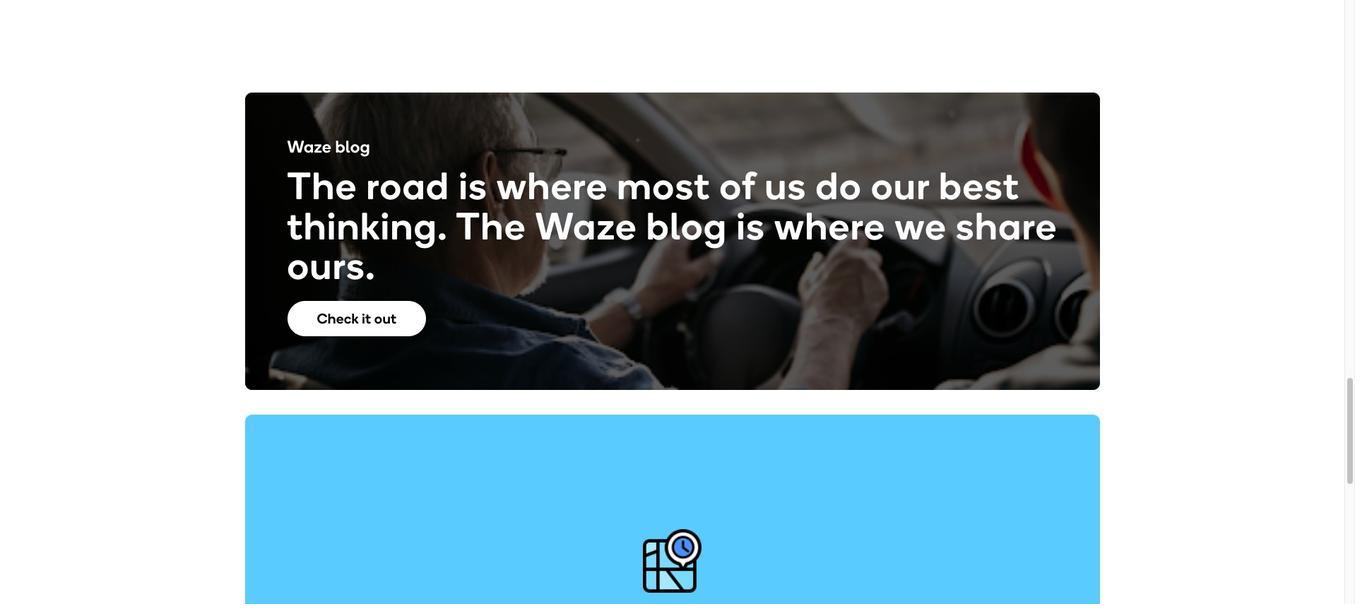 Task type: describe. For each thing, give the bounding box(es) containing it.
share
[[956, 203, 1058, 249]]

best
[[939, 163, 1020, 209]]

check it out
[[317, 310, 397, 327]]

road
[[366, 163, 450, 209]]

0 horizontal spatial is
[[459, 163, 488, 209]]

check
[[317, 310, 359, 327]]

of
[[720, 163, 756, 209]]

check it out link
[[287, 301, 426, 336]]

0 vertical spatial waze
[[287, 137, 332, 157]]

1 horizontal spatial where
[[775, 203, 886, 249]]



Task type: locate. For each thing, give the bounding box(es) containing it.
0 horizontal spatial where
[[497, 163, 608, 209]]

the
[[287, 163, 357, 209], [456, 203, 526, 249]]

waze blog the road is where most of us do our best thinking. the waze blog is where we share ours.
[[287, 137, 1058, 289]]

most
[[617, 163, 711, 209]]

us
[[765, 163, 807, 209]]

thinking.
[[287, 203, 448, 249]]

1 horizontal spatial the
[[456, 203, 526, 249]]

1 horizontal spatial is
[[737, 203, 766, 249]]

blog
[[335, 137, 370, 157], [647, 203, 728, 249]]

waze
[[287, 137, 332, 157], [535, 203, 637, 249]]

we
[[895, 203, 947, 249]]

where
[[497, 163, 608, 209], [775, 203, 886, 249]]

1 horizontal spatial blog
[[647, 203, 728, 249]]

it
[[362, 310, 371, 327]]

is
[[459, 163, 488, 209], [737, 203, 766, 249]]

our
[[871, 163, 930, 209]]

0 horizontal spatial blog
[[335, 137, 370, 157]]

1 vertical spatial waze
[[535, 203, 637, 249]]

1 horizontal spatial waze
[[535, 203, 637, 249]]

0 horizontal spatial the
[[287, 163, 357, 209]]

1 vertical spatial blog
[[647, 203, 728, 249]]

ours.
[[287, 243, 376, 289]]

do
[[816, 163, 862, 209]]

0 vertical spatial blog
[[335, 137, 370, 157]]

out
[[374, 310, 397, 327]]

0 horizontal spatial waze
[[287, 137, 332, 157]]



Task type: vqa. For each thing, say whether or not it's contained in the screenshot.
the 190.1
no



